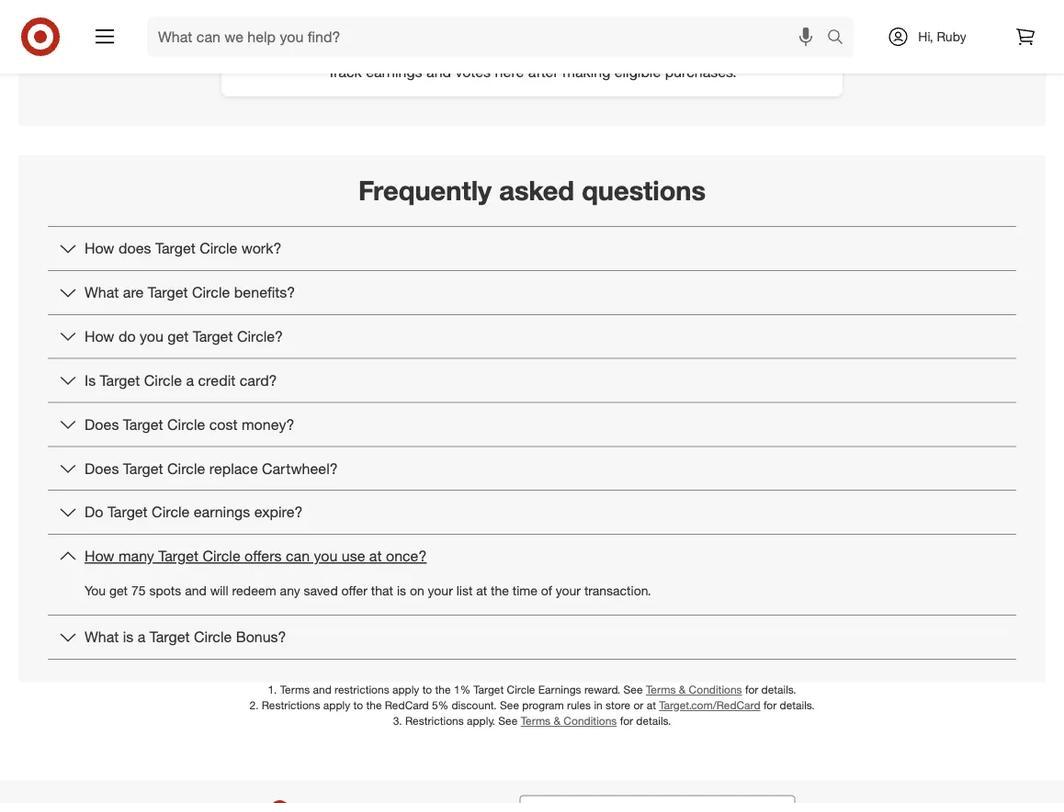 Task type: vqa. For each thing, say whether or not it's contained in the screenshot.
Product to the top
no



Task type: locate. For each thing, give the bounding box(es) containing it.
get up is target circle a credit card?
[[168, 328, 189, 346]]

&
[[679, 683, 686, 697], [554, 715, 561, 729]]

0 vertical spatial you
[[140, 328, 164, 346]]

1 vertical spatial conditions
[[564, 715, 617, 729]]

and
[[427, 62, 452, 80], [185, 583, 207, 599], [313, 683, 332, 697]]

2 vertical spatial at
[[647, 699, 657, 713]]

cost
[[209, 416, 238, 434]]

target up spots on the bottom of page
[[158, 548, 199, 566]]

at right use
[[370, 548, 382, 566]]

1 horizontal spatial terms & conditions link
[[646, 683, 743, 697]]

does target circle replace cartwheel? button
[[48, 447, 1017, 490]]

a down 75
[[138, 629, 146, 647]]

to down restrictions
[[354, 699, 363, 713]]

1 vertical spatial does
[[85, 460, 119, 478]]

search
[[819, 29, 864, 47]]

is inside dropdown button
[[123, 629, 134, 647]]

what
[[85, 284, 119, 302], [85, 629, 119, 647]]

ruby
[[938, 29, 967, 45]]

to up 5%
[[423, 683, 432, 697]]

is
[[397, 583, 406, 599], [123, 629, 134, 647]]

1 horizontal spatial at
[[477, 583, 488, 599]]

for
[[746, 683, 759, 697], [764, 699, 777, 713], [620, 715, 634, 729]]

you
[[140, 328, 164, 346], [314, 548, 338, 566]]

circle up many at the left of the page
[[152, 504, 190, 522]]

does inside dropdown button
[[85, 460, 119, 478]]

earnings
[[366, 62, 423, 80], [194, 504, 250, 522]]

what for what are target circle benefits?
[[85, 284, 119, 302]]

what left the are at left
[[85, 284, 119, 302]]

0 vertical spatial the
[[491, 583, 509, 599]]

you right do
[[140, 328, 164, 346]]

0 horizontal spatial earnings
[[194, 504, 250, 522]]

1 vertical spatial apply
[[324, 699, 351, 713]]

1 horizontal spatial to
[[423, 683, 432, 697]]

0 horizontal spatial conditions
[[564, 715, 617, 729]]

0 horizontal spatial you
[[140, 328, 164, 346]]

target down spots on the bottom of page
[[150, 629, 190, 647]]

1 horizontal spatial and
[[313, 683, 332, 697]]

1 horizontal spatial you
[[314, 548, 338, 566]]

terms up target.com/redcard
[[646, 683, 676, 697]]

terms
[[280, 683, 310, 697], [646, 683, 676, 697], [521, 715, 551, 729]]

1 how from the top
[[85, 240, 114, 258]]

and left restrictions
[[313, 683, 332, 697]]

2 your from the left
[[556, 583, 581, 599]]

0 horizontal spatial for
[[620, 715, 634, 729]]

target inside 1. terms and restrictions apply to the 1% target circle earnings reward. see terms & conditions for details. 2. restrictions apply to the redcard 5% discount. see program rules in store or at target.com/redcard for details. 3. restrictions apply. see terms & conditions for details.
[[474, 683, 504, 697]]

2 horizontal spatial at
[[647, 699, 657, 713]]

1 vertical spatial how
[[85, 328, 114, 346]]

0 vertical spatial a
[[186, 372, 194, 390]]

3 how from the top
[[85, 548, 114, 566]]

2 horizontal spatial terms
[[646, 683, 676, 697]]

conditions down in
[[564, 715, 617, 729]]

1 horizontal spatial your
[[556, 583, 581, 599]]

does
[[85, 416, 119, 434], [85, 460, 119, 478]]

and left votes
[[427, 62, 452, 80]]

program
[[523, 699, 564, 713]]

does inside 'dropdown button'
[[85, 416, 119, 434]]

1 vertical spatial &
[[554, 715, 561, 729]]

0 vertical spatial does
[[85, 416, 119, 434]]

is down 75
[[123, 629, 134, 647]]

for up the target.com/redcard link
[[746, 683, 759, 697]]

1 horizontal spatial conditions
[[689, 683, 743, 697]]

do
[[119, 328, 136, 346]]

your right of
[[556, 583, 581, 599]]

will
[[210, 583, 229, 599]]

how left do
[[85, 328, 114, 346]]

apply up redcard
[[393, 683, 420, 697]]

0 horizontal spatial get
[[109, 583, 128, 599]]

apply
[[393, 683, 420, 697], [324, 699, 351, 713]]

at right list
[[477, 583, 488, 599]]

details.
[[762, 683, 797, 697], [780, 699, 815, 713], [637, 715, 672, 729]]

see left program
[[500, 699, 520, 713]]

how inside dropdown button
[[85, 240, 114, 258]]

0 horizontal spatial restrictions
[[262, 699, 320, 713]]

0 horizontal spatial is
[[123, 629, 134, 647]]

1 horizontal spatial get
[[168, 328, 189, 346]]

terms right 1.
[[280, 683, 310, 697]]

target inside 'dropdown button'
[[107, 504, 148, 522]]

is left on
[[397, 583, 406, 599]]

0 vertical spatial at
[[370, 548, 382, 566]]

0 horizontal spatial apply
[[324, 699, 351, 713]]

0 vertical spatial conditions
[[689, 683, 743, 697]]

2 vertical spatial the
[[366, 699, 382, 713]]

does down is
[[85, 416, 119, 434]]

circle down does target circle cost money?
[[167, 460, 205, 478]]

a inside dropdown button
[[138, 629, 146, 647]]

0 horizontal spatial terms & conditions link
[[521, 715, 617, 729]]

the left time
[[491, 583, 509, 599]]

0 vertical spatial is
[[397, 583, 406, 599]]

2 does from the top
[[85, 460, 119, 478]]

restrictions
[[335, 683, 390, 697]]

0 horizontal spatial your
[[428, 583, 453, 599]]

store
[[606, 699, 631, 713]]

your right on
[[428, 583, 453, 599]]

to
[[423, 683, 432, 697], [354, 699, 363, 713]]

card?
[[240, 372, 277, 390]]

do target circle earnings expire?
[[85, 504, 303, 522]]

circle left cost
[[167, 416, 205, 434]]

are
[[123, 284, 144, 302]]

1 horizontal spatial earnings
[[366, 62, 423, 80]]

expire?
[[254, 504, 303, 522]]

restrictions down 5%
[[406, 715, 464, 729]]

the down restrictions
[[366, 699, 382, 713]]

does up 'do'
[[85, 460, 119, 478]]

target
[[155, 240, 196, 258], [148, 284, 188, 302], [193, 328, 233, 346], [100, 372, 140, 390], [123, 416, 163, 434], [123, 460, 163, 478], [107, 504, 148, 522], [158, 548, 199, 566], [150, 629, 190, 647], [474, 683, 504, 697]]

1 vertical spatial a
[[138, 629, 146, 647]]

at
[[370, 548, 382, 566], [477, 583, 488, 599], [647, 699, 657, 713]]

earnings inside 'dropdown button'
[[194, 504, 250, 522]]

your
[[428, 583, 453, 599], [556, 583, 581, 599]]

how inside 'dropdown button'
[[85, 548, 114, 566]]

circle down will
[[194, 629, 232, 647]]

1 what from the top
[[85, 284, 119, 302]]

the up 5%
[[436, 683, 451, 697]]

earnings right the track
[[366, 62, 423, 80]]

apply.
[[467, 715, 496, 729]]

target right is
[[100, 372, 140, 390]]

how does target circle work? button
[[48, 227, 1017, 270]]

1 vertical spatial for
[[764, 699, 777, 713]]

0 vertical spatial get
[[168, 328, 189, 346]]

does for does target circle replace cartwheel?
[[85, 460, 119, 478]]

how does target circle work?
[[85, 240, 282, 258]]

conditions
[[689, 683, 743, 697], [564, 715, 617, 729]]

1 vertical spatial you
[[314, 548, 338, 566]]

circle
[[200, 240, 238, 258], [192, 284, 230, 302], [144, 372, 182, 390], [167, 416, 205, 434], [167, 460, 205, 478], [152, 504, 190, 522], [203, 548, 241, 566], [194, 629, 232, 647], [507, 683, 536, 697]]

conditions up the target.com/redcard link
[[689, 683, 743, 697]]

replace
[[209, 460, 258, 478]]

1 vertical spatial and
[[185, 583, 207, 599]]

on
[[410, 583, 425, 599]]

how inside dropdown button
[[85, 328, 114, 346]]

a inside dropdown button
[[186, 372, 194, 390]]

circle left the work?
[[200, 240, 238, 258]]

making
[[563, 62, 611, 80]]

& up the target.com/redcard link
[[679, 683, 686, 697]]

saved
[[304, 583, 338, 599]]

does for does target circle cost money?
[[85, 416, 119, 434]]

what down you
[[85, 629, 119, 647]]

terms & conditions link for 3. restrictions apply. see
[[521, 715, 617, 729]]

2 horizontal spatial and
[[427, 62, 452, 80]]

rules
[[567, 699, 591, 713]]

1 vertical spatial earnings
[[194, 504, 250, 522]]

0 horizontal spatial the
[[366, 699, 382, 713]]

a
[[186, 372, 194, 390], [138, 629, 146, 647]]

0 vertical spatial apply
[[393, 683, 420, 697]]

time
[[513, 583, 538, 599]]

eligible
[[615, 62, 661, 80]]

0 vertical spatial and
[[427, 62, 452, 80]]

purchases.
[[665, 62, 737, 80]]

target up discount.
[[474, 683, 504, 697]]

1 horizontal spatial is
[[397, 583, 406, 599]]

for down store
[[620, 715, 634, 729]]

1 vertical spatial get
[[109, 583, 128, 599]]

the
[[491, 583, 509, 599], [436, 683, 451, 697], [366, 699, 382, 713]]

0 vertical spatial what
[[85, 284, 119, 302]]

2 vertical spatial how
[[85, 548, 114, 566]]

redcard
[[385, 699, 429, 713]]

track
[[328, 62, 362, 80]]

how do you get target circle?
[[85, 328, 283, 346]]

see right apply.
[[499, 715, 518, 729]]

how for how does target circle work?
[[85, 240, 114, 258]]

many
[[119, 548, 154, 566]]

0 vertical spatial &
[[679, 683, 686, 697]]

0 vertical spatial terms & conditions link
[[646, 683, 743, 697]]

2 horizontal spatial the
[[491, 583, 509, 599]]

and inside 1. terms and restrictions apply to the 1% target circle earnings reward. see terms & conditions for details. 2. restrictions apply to the redcard 5% discount. see program rules in store or at target.com/redcard for details. 3. restrictions apply. see terms & conditions for details.
[[313, 683, 332, 697]]

a left credit at the top left
[[186, 372, 194, 390]]

0 vertical spatial earnings
[[366, 62, 423, 80]]

0 vertical spatial restrictions
[[262, 699, 320, 713]]

is target circle a credit card?
[[85, 372, 277, 390]]

0 vertical spatial how
[[85, 240, 114, 258]]

1 horizontal spatial the
[[436, 683, 451, 697]]

does
[[119, 240, 151, 258]]

1 horizontal spatial a
[[186, 372, 194, 390]]

1 vertical spatial what
[[85, 629, 119, 647]]

1 does from the top
[[85, 416, 119, 434]]

0 horizontal spatial at
[[370, 548, 382, 566]]

1%
[[454, 683, 471, 697]]

0 horizontal spatial a
[[138, 629, 146, 647]]

target.com/redcard
[[660, 699, 761, 713]]

get left 75
[[109, 583, 128, 599]]

get
[[168, 328, 189, 346], [109, 583, 128, 599]]

how left does
[[85, 240, 114, 258]]

restrictions
[[262, 699, 320, 713], [406, 715, 464, 729]]

1 horizontal spatial restrictions
[[406, 715, 464, 729]]

target right the are at left
[[148, 284, 188, 302]]

2 what from the top
[[85, 629, 119, 647]]

1 vertical spatial terms & conditions link
[[521, 715, 617, 729]]

you inside dropdown button
[[140, 328, 164, 346]]

1 vertical spatial is
[[123, 629, 134, 647]]

what is a target circle bonus? button
[[48, 616, 1017, 659]]

apply down restrictions
[[324, 699, 351, 713]]

circle up program
[[507, 683, 536, 697]]

earnings down does target circle replace cartwheel?
[[194, 504, 250, 522]]

& down program
[[554, 715, 561, 729]]

see up or
[[624, 683, 643, 697]]

terms & conditions link down the rules
[[521, 715, 617, 729]]

terms & conditions link up the target.com/redcard link
[[646, 683, 743, 697]]

that
[[371, 583, 394, 599]]

1 horizontal spatial &
[[679, 683, 686, 697]]

1 vertical spatial see
[[500, 699, 520, 713]]

you left use
[[314, 548, 338, 566]]

of
[[541, 583, 553, 599]]

at inside 1. terms and restrictions apply to the 1% target circle earnings reward. see terms & conditions for details. 2. restrictions apply to the redcard 5% discount. see program rules in store or at target.com/redcard for details. 3. restrictions apply. see terms & conditions for details.
[[647, 699, 657, 713]]

1 horizontal spatial for
[[746, 683, 759, 697]]

restrictions down 1.
[[262, 699, 320, 713]]

terms down program
[[521, 715, 551, 729]]

target right 'do'
[[107, 504, 148, 522]]

and left will
[[185, 583, 207, 599]]

how
[[85, 240, 114, 258], [85, 328, 114, 346], [85, 548, 114, 566]]

0 horizontal spatial to
[[354, 699, 363, 713]]

0 vertical spatial to
[[423, 683, 432, 697]]

1 vertical spatial at
[[477, 583, 488, 599]]

2 vertical spatial and
[[313, 683, 332, 697]]

for right the target.com/redcard link
[[764, 699, 777, 713]]

2 how from the top
[[85, 328, 114, 346]]

frequently
[[359, 174, 492, 207]]

0 vertical spatial see
[[624, 683, 643, 697]]

2 vertical spatial details.
[[637, 715, 672, 729]]

how up you
[[85, 548, 114, 566]]

2.
[[250, 699, 259, 713]]

at right or
[[647, 699, 657, 713]]



Task type: describe. For each thing, give the bounding box(es) containing it.
search button
[[819, 17, 864, 61]]

what are target circle benefits?
[[85, 284, 295, 302]]

1 your from the left
[[428, 583, 453, 599]]

1 vertical spatial restrictions
[[406, 715, 464, 729]]

once?
[[386, 548, 427, 566]]

credit
[[198, 372, 236, 390]]

how many target circle offers can you use at once? button
[[48, 535, 1017, 578]]

in
[[594, 699, 603, 713]]

you get 75 spots and will redeem any saved offer that is on your list at the time of your transaction.
[[85, 583, 652, 599]]

is target circle a credit card? button
[[48, 359, 1017, 402]]

do
[[85, 504, 103, 522]]

does target circle cost money?
[[85, 416, 295, 434]]

hi,
[[919, 29, 934, 45]]

2 horizontal spatial for
[[764, 699, 777, 713]]

1.
[[268, 683, 277, 697]]

What can we help you find? suggestions appear below search field
[[147, 17, 832, 57]]

and for earnings
[[427, 62, 452, 80]]

earnings
[[539, 683, 582, 697]]

list
[[457, 583, 473, 599]]

frequently asked questions
[[359, 174, 706, 207]]

any
[[280, 583, 300, 599]]

discount.
[[452, 699, 497, 713]]

here
[[495, 62, 525, 80]]

1 vertical spatial to
[[354, 699, 363, 713]]

how for how do you get target circle?
[[85, 328, 114, 346]]

what for what is a target circle bonus?
[[85, 629, 119, 647]]

offer
[[342, 583, 368, 599]]

1 horizontal spatial terms
[[521, 715, 551, 729]]

can
[[286, 548, 310, 566]]

target down does target circle cost money?
[[123, 460, 163, 478]]

offers
[[245, 548, 282, 566]]

circle?
[[237, 328, 283, 346]]

circle up will
[[203, 548, 241, 566]]

1 horizontal spatial apply
[[393, 683, 420, 697]]

target up credit at the top left
[[193, 328, 233, 346]]

0 horizontal spatial &
[[554, 715, 561, 729]]

or
[[634, 699, 644, 713]]

transaction.
[[585, 583, 652, 599]]

is
[[85, 372, 96, 390]]

work?
[[242, 240, 282, 258]]

and for terms
[[313, 683, 332, 697]]

does target circle replace cartwheel?
[[85, 460, 338, 478]]

use
[[342, 548, 365, 566]]

asked
[[500, 174, 575, 207]]

redeem
[[232, 583, 277, 599]]

0 horizontal spatial and
[[185, 583, 207, 599]]

0 vertical spatial for
[[746, 683, 759, 697]]

do target circle earnings expire? button
[[48, 491, 1017, 534]]

at inside 'dropdown button'
[[370, 548, 382, 566]]

track earnings and votes here after making eligible purchases.
[[328, 62, 737, 80]]

questions
[[582, 174, 706, 207]]

0 vertical spatial details.
[[762, 683, 797, 697]]

circle down how do you get target circle?
[[144, 372, 182, 390]]

you inside 'dropdown button'
[[314, 548, 338, 566]]

what are target circle benefits? button
[[48, 271, 1017, 314]]

1. terms and restrictions apply to the 1% target circle earnings reward. see terms & conditions for details. 2. restrictions apply to the redcard 5% discount. see program rules in store or at target.com/redcard for details. 3. restrictions apply. see terms & conditions for details.
[[250, 683, 815, 729]]

reward.
[[585, 683, 621, 697]]

benefits?
[[234, 284, 295, 302]]

circle inside 1. terms and restrictions apply to the 1% target circle earnings reward. see terms & conditions for details. 2. restrictions apply to the redcard 5% discount. see program rules in store or at target.com/redcard for details. 3. restrictions apply. see terms & conditions for details.
[[507, 683, 536, 697]]

get inside dropdown button
[[168, 328, 189, 346]]

1 vertical spatial details.
[[780, 699, 815, 713]]

target.com/redcard link
[[660, 699, 761, 713]]

how for how many target circle offers can you use at once?
[[85, 548, 114, 566]]

cartwheel?
[[262, 460, 338, 478]]

hi, ruby
[[919, 29, 967, 45]]

how do you get target circle? button
[[48, 315, 1017, 358]]

does target circle cost money? button
[[48, 403, 1017, 446]]

votes
[[456, 62, 491, 80]]

you
[[85, 583, 106, 599]]

how many target circle offers can you use at once?
[[85, 548, 427, 566]]

circle up how do you get target circle?
[[192, 284, 230, 302]]

5%
[[432, 699, 449, 713]]

2 vertical spatial see
[[499, 715, 518, 729]]

what is a target circle bonus?
[[85, 629, 286, 647]]

money?
[[242, 416, 295, 434]]

terms & conditions link for 1. terms and restrictions apply to the 1% target circle earnings reward. see
[[646, 683, 743, 697]]

1 vertical spatial the
[[436, 683, 451, 697]]

3.
[[393, 715, 403, 729]]

target right does
[[155, 240, 196, 258]]

spots
[[149, 583, 181, 599]]

circle inside 'dropdown button'
[[152, 504, 190, 522]]

target down is target circle a credit card?
[[123, 416, 163, 434]]

0 horizontal spatial terms
[[280, 683, 310, 697]]

75
[[131, 583, 146, 599]]

bonus?
[[236, 629, 286, 647]]

2 vertical spatial for
[[620, 715, 634, 729]]

after
[[529, 62, 559, 80]]



